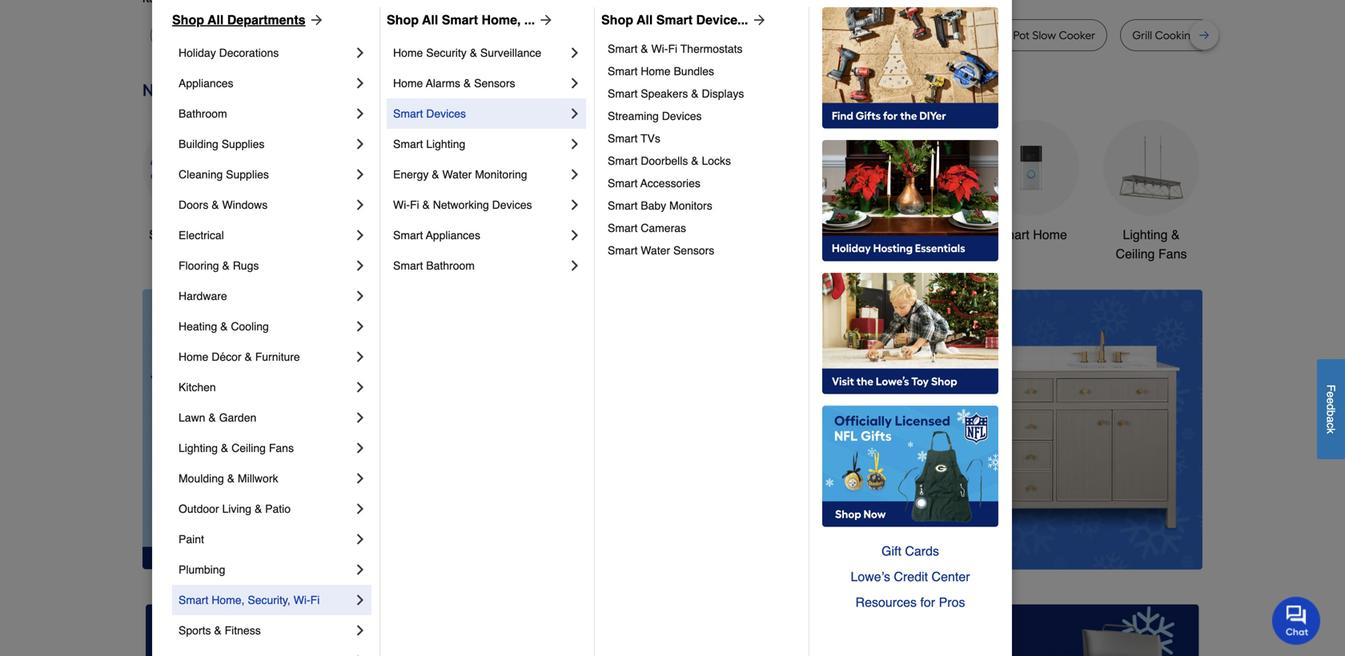 Task type: vqa. For each thing, say whether or not it's contained in the screenshot.
Baby
yes



Task type: locate. For each thing, give the bounding box(es) containing it.
0 vertical spatial bathroom
[[179, 107, 227, 120]]

1 horizontal spatial slow
[[379, 28, 403, 42]]

1 horizontal spatial shop
[[387, 12, 419, 27]]

arrow right image for shop all smart home, ...
[[535, 12, 555, 28]]

chevron right image for lighting & ceiling fans
[[353, 441, 369, 457]]

crock pot cooking pot
[[740, 28, 853, 42]]

smart for smart bathroom
[[393, 260, 423, 272]]

arrow right image up microwave countertop
[[535, 12, 555, 28]]

0 horizontal spatial shop
[[172, 12, 204, 27]]

1 horizontal spatial bathroom
[[426, 260, 475, 272]]

chevron right image
[[353, 45, 369, 61], [567, 45, 583, 61], [353, 75, 369, 91], [567, 75, 583, 91], [353, 106, 369, 122], [567, 106, 583, 122], [353, 136, 369, 152], [567, 136, 583, 152], [353, 167, 369, 183], [353, 228, 369, 244], [353, 258, 369, 274], [353, 319, 369, 335], [353, 380, 369, 396], [353, 410, 369, 426], [353, 471, 369, 487], [353, 532, 369, 548], [353, 593, 369, 609], [353, 654, 369, 657]]

3 crock from the left
[[981, 28, 1011, 42]]

1 vertical spatial home,
[[212, 594, 245, 607]]

arrow right image inside shop all smart device... link
[[749, 12, 768, 28]]

chevron right image for plumbing
[[353, 562, 369, 578]]

e up d at bottom right
[[1326, 392, 1338, 398]]

home for home security & surveillance
[[393, 46, 423, 59]]

fi right security,
[[311, 594, 320, 607]]

home décor & furniture link
[[179, 342, 353, 373]]

outdoor tools & equipment link
[[743, 120, 840, 264]]

smart devices
[[393, 107, 466, 120]]

0 vertical spatial appliances
[[179, 77, 234, 90]]

2 horizontal spatial bathroom
[[884, 227, 939, 242]]

& inside lighting & ceiling fans
[[1172, 227, 1181, 242]]

smart speakers & displays link
[[608, 83, 798, 105]]

0 vertical spatial sensors
[[474, 77, 516, 90]]

patio
[[265, 503, 291, 516]]

0 vertical spatial kitchen
[[625, 227, 668, 242]]

cooker up the security
[[406, 28, 442, 42]]

2 e from the top
[[1326, 398, 1338, 404]]

0 horizontal spatial wi-
[[294, 594, 311, 607]]

outdoor living & patio link
[[179, 494, 353, 525]]

0 horizontal spatial decorations
[[219, 46, 279, 59]]

1 horizontal spatial outdoor
[[746, 227, 792, 242]]

lawn & garden
[[179, 412, 257, 425]]

monitors
[[670, 199, 713, 212]]

fi down food warmer
[[669, 42, 678, 55]]

chat invite button image
[[1273, 597, 1322, 646]]

chevron right image for heating & cooling
[[353, 319, 369, 335]]

all right the shop
[[182, 227, 196, 242]]

1 horizontal spatial appliances
[[426, 229, 481, 242]]

2 cooker from the left
[[406, 28, 442, 42]]

1 e from the top
[[1326, 392, 1338, 398]]

1 shop from the left
[[172, 12, 204, 27]]

home inside home décor & furniture link
[[179, 351, 209, 364]]

1 pot from the left
[[295, 28, 312, 42]]

1 cooking from the left
[[791, 28, 834, 42]]

shop up food
[[602, 12, 634, 27]]

0 vertical spatial home,
[[482, 12, 521, 27]]

thermostats
[[681, 42, 743, 55]]

1 vertical spatial lighting
[[1124, 227, 1168, 242]]

devices for streaming devices
[[662, 110, 702, 123]]

0 horizontal spatial water
[[443, 168, 472, 181]]

0 vertical spatial lighting & ceiling fans
[[1116, 227, 1188, 262]]

water
[[443, 168, 472, 181], [641, 244, 671, 257]]

smart for smart lighting
[[393, 138, 423, 151]]

all up food
[[637, 12, 653, 27]]

all inside shop all smart home, ... link
[[422, 12, 438, 27]]

get up to 2 free select tools or batteries when you buy 1 with select purchases. image
[[146, 605, 480, 657]]

devices down alarms
[[426, 107, 466, 120]]

lawn & garden link
[[179, 403, 353, 433]]

chevron right image for moulding & millwork
[[353, 471, 369, 487]]

chevron right image for wi-fi & networking devices
[[567, 197, 583, 213]]

1 vertical spatial wi-
[[393, 199, 410, 212]]

pot
[[295, 28, 312, 42], [772, 28, 789, 42], [837, 28, 853, 42], [928, 28, 944, 42], [1014, 28, 1030, 42]]

smart for smart speakers & displays
[[608, 87, 638, 100]]

decorations down shop all departments link
[[219, 46, 279, 59]]

0 vertical spatial lighting & ceiling fans link
[[1104, 120, 1200, 264]]

1 horizontal spatial crock
[[740, 28, 769, 42]]

smart lighting link
[[393, 129, 567, 159]]

home, up sports & fitness
[[212, 594, 245, 607]]

displays
[[702, 87, 745, 100]]

5 pot from the left
[[1014, 28, 1030, 42]]

plumbing
[[179, 564, 225, 577]]

all up slow cooker
[[208, 12, 224, 27]]

devices down smart speakers & displays
[[662, 110, 702, 123]]

all inside shop all departments link
[[208, 12, 224, 27]]

smart lighting
[[393, 138, 466, 151]]

chevron right image for smart appliances
[[567, 228, 583, 244]]

1 slow from the left
[[163, 28, 186, 42]]

crock pot slow cooker
[[981, 28, 1096, 42]]

kitchen
[[625, 227, 668, 242], [179, 381, 216, 394]]

all inside shop all deals link
[[182, 227, 196, 242]]

speakers
[[641, 87, 688, 100]]

0 horizontal spatial kitchen
[[179, 381, 216, 394]]

1 horizontal spatial cooking
[[1156, 28, 1198, 42]]

hardware link
[[179, 281, 353, 312]]

1 horizontal spatial home,
[[482, 12, 521, 27]]

2 vertical spatial fi
[[311, 594, 320, 607]]

0 vertical spatial outdoor
[[746, 227, 792, 242]]

tools up equipment
[[795, 227, 825, 242]]

smart for smart baby monitors
[[608, 199, 638, 212]]

chevron right image for bathroom
[[353, 106, 369, 122]]

supplies up windows
[[226, 168, 269, 181]]

chevron right image for home alarms & sensors
[[567, 75, 583, 91]]

departments
[[227, 12, 306, 27]]

0 vertical spatial supplies
[[222, 138, 265, 151]]

smart for smart home
[[996, 227, 1030, 242]]

chevron right image for paint
[[353, 532, 369, 548]]

up to 30 percent off select grills and accessories. image
[[866, 605, 1200, 657]]

2 vertical spatial lighting
[[179, 442, 218, 455]]

0 horizontal spatial sensors
[[474, 77, 516, 90]]

paint link
[[179, 525, 353, 555]]

0 horizontal spatial arrow right image
[[306, 12, 325, 28]]

sensors up smart devices link
[[474, 77, 516, 90]]

food
[[633, 28, 658, 42]]

1 vertical spatial sensors
[[674, 244, 715, 257]]

2 pot from the left
[[772, 28, 789, 42]]

wi- right security,
[[294, 594, 311, 607]]

0 vertical spatial water
[[443, 168, 472, 181]]

2 horizontal spatial lighting
[[1124, 227, 1168, 242]]

0 horizontal spatial crock
[[263, 28, 293, 42]]

2 vertical spatial wi-
[[294, 594, 311, 607]]

lighting inside lighting & ceiling fans
[[1124, 227, 1168, 242]]

1 horizontal spatial kitchen
[[625, 227, 668, 242]]

faucets
[[672, 227, 717, 242]]

0 horizontal spatial ceiling
[[232, 442, 266, 455]]

1 horizontal spatial sensors
[[674, 244, 715, 257]]

supplies for cleaning supplies
[[226, 168, 269, 181]]

2 horizontal spatial fi
[[669, 42, 678, 55]]

2 horizontal spatial crock
[[981, 28, 1011, 42]]

1 vertical spatial outdoor
[[179, 503, 219, 516]]

smart for smart & wi-fi thermostats
[[608, 42, 638, 55]]

2 vertical spatial bathroom
[[426, 260, 475, 272]]

smart for smart doorbells & locks
[[608, 155, 638, 167]]

3 arrow right image from the left
[[749, 12, 768, 28]]

0 horizontal spatial fans
[[269, 442, 294, 455]]

1 vertical spatial supplies
[[226, 168, 269, 181]]

smart home, security, wi-fi
[[179, 594, 320, 607]]

outdoor up equipment
[[746, 227, 792, 242]]

tools up smart bathroom
[[416, 227, 446, 242]]

e up b
[[1326, 398, 1338, 404]]

pot for crock pot
[[295, 28, 312, 42]]

instant
[[890, 28, 925, 42]]

heating & cooling
[[179, 320, 269, 333]]

smart baby monitors link
[[608, 195, 798, 217]]

2 shop from the left
[[387, 12, 419, 27]]

microwave
[[479, 28, 535, 42]]

kitchen for kitchen
[[179, 381, 216, 394]]

4 pot from the left
[[928, 28, 944, 42]]

shop all smart device... link
[[602, 10, 768, 30]]

0 vertical spatial wi-
[[652, 42, 669, 55]]

2 crock from the left
[[740, 28, 769, 42]]

1 vertical spatial appliances
[[426, 229, 481, 242]]

2 horizontal spatial devices
[[662, 110, 702, 123]]

devices down monitoring
[[492, 199, 532, 212]]

shop for shop all departments
[[172, 12, 204, 27]]

0 vertical spatial decorations
[[219, 46, 279, 59]]

crock for crock pot
[[263, 28, 293, 42]]

chevron right image for smart home, security, wi-fi
[[353, 593, 369, 609]]

home inside smart home link
[[1034, 227, 1068, 242]]

1 horizontal spatial fans
[[1159, 247, 1188, 262]]

1 horizontal spatial lighting
[[426, 138, 466, 151]]

kitchen up lawn
[[179, 381, 216, 394]]

2 tools from the left
[[795, 227, 825, 242]]

arrow right image
[[1174, 430, 1190, 446]]

home security & surveillance
[[393, 46, 542, 59]]

cleaning supplies
[[179, 168, 269, 181]]

chevron right image for building supplies
[[353, 136, 369, 152]]

0 vertical spatial fi
[[669, 42, 678, 55]]

wi- down food warmer
[[652, 42, 669, 55]]

0 horizontal spatial tools
[[416, 227, 446, 242]]

f
[[1326, 385, 1338, 392]]

bathroom link
[[179, 99, 353, 129], [864, 120, 960, 245]]

1 horizontal spatial water
[[641, 244, 671, 257]]

wi-
[[652, 42, 669, 55], [393, 199, 410, 212], [294, 594, 311, 607]]

2 slow from the left
[[379, 28, 403, 42]]

all inside shop all smart device... link
[[637, 12, 653, 27]]

2 arrow right image from the left
[[535, 12, 555, 28]]

cooker up holiday
[[189, 28, 226, 42]]

1 horizontal spatial bathroom link
[[864, 120, 960, 245]]

arrow right image up the crock pot cooking pot
[[749, 12, 768, 28]]

1 horizontal spatial tools
[[795, 227, 825, 242]]

0 horizontal spatial lighting
[[179, 442, 218, 455]]

smart bathroom
[[393, 260, 475, 272]]

water down kitchen faucets
[[641, 244, 671, 257]]

0 horizontal spatial outdoor
[[179, 503, 219, 516]]

0 horizontal spatial home,
[[212, 594, 245, 607]]

shop
[[172, 12, 204, 27], [387, 12, 419, 27], [602, 12, 634, 27]]

electrical
[[179, 229, 224, 242]]

home inside home security & surveillance link
[[393, 46, 423, 59]]

triple
[[349, 28, 376, 42]]

wi- down energy
[[393, 199, 410, 212]]

chevron right image for cleaning supplies
[[353, 167, 369, 183]]

1 vertical spatial kitchen
[[179, 381, 216, 394]]

flooring & rugs link
[[179, 251, 353, 281]]

smart appliances link
[[393, 220, 567, 251]]

1 vertical spatial ceiling
[[232, 442, 266, 455]]

0 horizontal spatial cooking
[[791, 28, 834, 42]]

moulding
[[179, 473, 224, 485]]

windows
[[222, 199, 268, 212]]

tools
[[416, 227, 446, 242], [795, 227, 825, 242]]

crock pot
[[263, 28, 312, 42]]

security,
[[248, 594, 291, 607]]

outdoor down moulding
[[179, 503, 219, 516]]

supplies
[[222, 138, 265, 151], [226, 168, 269, 181]]

lowe's credit center link
[[823, 565, 999, 590]]

shop these last-minute gifts. $99 or less. quantities are limited and won't last. image
[[143, 290, 401, 570]]

1 crock from the left
[[263, 28, 293, 42]]

crock right instant pot
[[981, 28, 1011, 42]]

accessories
[[641, 177, 701, 190]]

smart for smart tvs
[[608, 132, 638, 145]]

outdoor
[[746, 227, 792, 242], [179, 503, 219, 516]]

0 horizontal spatial lighting & ceiling fans
[[179, 442, 294, 455]]

recommended searches for you heading
[[143, 0, 1203, 6]]

smart for smart appliances
[[393, 229, 423, 242]]

sensors inside home alarms & sensors link
[[474, 77, 516, 90]]

arrow right image inside shop all departments link
[[306, 12, 325, 28]]

1 horizontal spatial decorations
[[517, 247, 585, 262]]

flooring
[[179, 260, 219, 272]]

appliances inside 'link'
[[179, 77, 234, 90]]

lighting & ceiling fans link
[[1104, 120, 1200, 264], [179, 433, 353, 464]]

1 arrow right image from the left
[[306, 12, 325, 28]]

rugs
[[233, 260, 259, 272]]

shop up "triple slow cooker"
[[387, 12, 419, 27]]

shop all smart device...
[[602, 12, 749, 27]]

1 horizontal spatial fi
[[410, 199, 420, 212]]

2 horizontal spatial slow
[[1033, 28, 1057, 42]]

outdoor inside outdoor tools & equipment
[[746, 227, 792, 242]]

smart for smart home, security, wi-fi
[[179, 594, 209, 607]]

doors & windows link
[[179, 190, 353, 220]]

chevron right image for home security & surveillance
[[567, 45, 583, 61]]

paint
[[179, 534, 204, 546]]

home, up microwave
[[482, 12, 521, 27]]

chevron right image for hardware
[[353, 288, 369, 304]]

arrow right image up the crock pot
[[306, 12, 325, 28]]

crock for crock pot cooking pot
[[740, 28, 769, 42]]

all up the security
[[422, 12, 438, 27]]

1 horizontal spatial arrow right image
[[535, 12, 555, 28]]

e
[[1326, 392, 1338, 398], [1326, 398, 1338, 404]]

warmer
[[661, 28, 703, 42]]

decorations down christmas
[[517, 247, 585, 262]]

0 horizontal spatial lighting & ceiling fans link
[[179, 433, 353, 464]]

1 horizontal spatial ceiling
[[1116, 247, 1156, 262]]

0 vertical spatial ceiling
[[1116, 247, 1156, 262]]

crock down the "device..."
[[740, 28, 769, 42]]

home, inside 'link'
[[212, 594, 245, 607]]

cooker left grill
[[1059, 28, 1096, 42]]

smart inside 'link'
[[179, 594, 209, 607]]

2 horizontal spatial cooker
[[1059, 28, 1096, 42]]

smart cameras link
[[608, 217, 798, 240]]

0 horizontal spatial bathroom link
[[179, 99, 353, 129]]

1 horizontal spatial lighting & ceiling fans link
[[1104, 120, 1200, 264]]

2 horizontal spatial arrow right image
[[749, 12, 768, 28]]

2 horizontal spatial shop
[[602, 12, 634, 27]]

chevron right image
[[567, 167, 583, 183], [353, 197, 369, 213], [567, 197, 583, 213], [567, 228, 583, 244], [567, 258, 583, 274], [353, 288, 369, 304], [353, 349, 369, 365], [353, 441, 369, 457], [353, 502, 369, 518], [353, 562, 369, 578], [353, 623, 369, 639]]

up to 35 percent off select small appliances. image
[[506, 605, 840, 657]]

all for shop all smart home, ...
[[422, 12, 438, 27]]

&
[[1233, 28, 1241, 42], [641, 42, 649, 55], [470, 46, 478, 59], [464, 77, 471, 90], [692, 87, 699, 100], [692, 155, 699, 167], [432, 168, 440, 181], [212, 199, 219, 212], [423, 199, 430, 212], [829, 227, 837, 242], [1172, 227, 1181, 242], [222, 260, 230, 272], [220, 320, 228, 333], [245, 351, 252, 364], [209, 412, 216, 425], [221, 442, 229, 455], [227, 473, 235, 485], [255, 503, 262, 516], [214, 625, 222, 638]]

0 horizontal spatial appliances
[[179, 77, 234, 90]]

0 horizontal spatial devices
[[426, 107, 466, 120]]

streaming devices
[[608, 110, 702, 123]]

water up networking
[[443, 168, 472, 181]]

appliances down holiday
[[179, 77, 234, 90]]

smart
[[442, 12, 478, 27], [657, 12, 693, 27], [608, 42, 638, 55], [608, 65, 638, 78], [608, 87, 638, 100], [393, 107, 423, 120], [608, 132, 638, 145], [393, 138, 423, 151], [608, 155, 638, 167], [608, 177, 638, 190], [608, 199, 638, 212], [608, 222, 638, 235], [996, 227, 1030, 242], [393, 229, 423, 242], [608, 244, 638, 257], [393, 260, 423, 272], [179, 594, 209, 607]]

home inside home alarms & sensors link
[[393, 77, 423, 90]]

holiday
[[179, 46, 216, 59]]

holiday decorations
[[179, 46, 279, 59]]

shop
[[149, 227, 179, 242]]

home,
[[482, 12, 521, 27], [212, 594, 245, 607]]

0 vertical spatial fans
[[1159, 247, 1188, 262]]

heating
[[179, 320, 217, 333]]

resources
[[856, 596, 917, 610]]

kitchen inside "link"
[[625, 227, 668, 242]]

1 tools from the left
[[416, 227, 446, 242]]

1 vertical spatial lighting & ceiling fans link
[[179, 433, 353, 464]]

appliances down networking
[[426, 229, 481, 242]]

0 horizontal spatial slow
[[163, 28, 186, 42]]

1 vertical spatial decorations
[[517, 247, 585, 262]]

1 horizontal spatial cooker
[[406, 28, 442, 42]]

smart appliances
[[393, 229, 481, 242]]

crock down 'departments'
[[263, 28, 293, 42]]

fi down energy
[[410, 199, 420, 212]]

0 horizontal spatial fi
[[311, 594, 320, 607]]

surveillance
[[481, 46, 542, 59]]

smart inside 'link'
[[393, 229, 423, 242]]

3 shop from the left
[[602, 12, 634, 27]]

arrow right image inside shop all smart home, ... link
[[535, 12, 555, 28]]

c
[[1326, 423, 1338, 429]]

furniture
[[255, 351, 300, 364]]

sensors inside smart water sensors link
[[674, 244, 715, 257]]

cards
[[906, 544, 940, 559]]

arrow right image
[[306, 12, 325, 28], [535, 12, 555, 28], [749, 12, 768, 28]]

sensors down faucets
[[674, 244, 715, 257]]

supplies up cleaning supplies
[[222, 138, 265, 151]]

slow
[[163, 28, 186, 42], [379, 28, 403, 42], [1033, 28, 1057, 42]]

kitchen up smart water sensors
[[625, 227, 668, 242]]

1 horizontal spatial lighting & ceiling fans
[[1116, 227, 1188, 262]]

shop up slow cooker
[[172, 12, 204, 27]]

streaming devices link
[[608, 105, 798, 127]]

0 horizontal spatial cooker
[[189, 28, 226, 42]]



Task type: describe. For each thing, give the bounding box(es) containing it.
3 slow from the left
[[1033, 28, 1057, 42]]

fitness
[[225, 625, 261, 638]]

visit the lowe's toy shop. image
[[823, 273, 999, 395]]

chevron right image for smart devices
[[567, 106, 583, 122]]

garden
[[219, 412, 257, 425]]

home alarms & sensors
[[393, 77, 516, 90]]

chevron right image for energy & water monitoring
[[567, 167, 583, 183]]

kitchen faucets
[[625, 227, 717, 242]]

1 cooker from the left
[[189, 28, 226, 42]]

chevron right image for smart bathroom
[[567, 258, 583, 274]]

chevron right image for smart lighting
[[567, 136, 583, 152]]

wi- inside 'link'
[[294, 594, 311, 607]]

pros
[[939, 596, 966, 610]]

1 vertical spatial bathroom
[[884, 227, 939, 242]]

chevron right image for doors & windows
[[353, 197, 369, 213]]

all for shop all departments
[[208, 12, 224, 27]]

& inside outdoor tools & equipment
[[829, 227, 837, 242]]

decorations for holiday
[[219, 46, 279, 59]]

deals
[[200, 227, 232, 242]]

3 pot from the left
[[837, 28, 853, 42]]

home for home alarms & sensors
[[393, 77, 423, 90]]

up to 40 percent off select vanities. plus get free local delivery on select vanities. image
[[427, 290, 1203, 570]]

arrow right image for shop all smart device...
[[749, 12, 768, 28]]

holiday hosting essentials. image
[[823, 140, 999, 262]]

shop all deals link
[[143, 120, 239, 245]]

flooring & rugs
[[179, 260, 259, 272]]

ceiling inside lighting & ceiling fans
[[1116, 247, 1156, 262]]

a
[[1326, 417, 1338, 423]]

electrical link
[[179, 220, 353, 251]]

grill
[[1133, 28, 1153, 42]]

smart cameras
[[608, 222, 687, 235]]

chevron right image for electrical
[[353, 228, 369, 244]]

kitchen faucets link
[[623, 120, 719, 245]]

baby
[[641, 199, 667, 212]]

doors
[[179, 199, 209, 212]]

cleaning supplies link
[[179, 159, 353, 190]]

chevron right image for home décor & furniture
[[353, 349, 369, 365]]

living
[[222, 503, 252, 516]]

countertop
[[537, 28, 596, 42]]

shop all smart home, ... link
[[387, 10, 555, 30]]

sports & fitness link
[[179, 616, 353, 647]]

arrow right image for shop all departments
[[306, 12, 325, 28]]

smart for smart cameras
[[608, 222, 638, 235]]

chevron right image for lawn & garden
[[353, 410, 369, 426]]

1 vertical spatial water
[[641, 244, 671, 257]]

shop all departments
[[172, 12, 306, 27]]

water inside "link"
[[443, 168, 472, 181]]

fi inside 'link'
[[311, 594, 320, 607]]

kitchen for kitchen faucets
[[625, 227, 668, 242]]

smart home bundles
[[608, 65, 715, 78]]

slow cooker
[[163, 28, 226, 42]]

smart for smart home bundles
[[608, 65, 638, 78]]

find gifts for the diyer. image
[[823, 7, 999, 129]]

cooling
[[231, 320, 269, 333]]

supplies for building supplies
[[222, 138, 265, 151]]

hardware
[[179, 290, 227, 303]]

kitchen link
[[179, 373, 353, 403]]

smart doorbells & locks
[[608, 155, 731, 167]]

scroll to item #5 element
[[887, 539, 929, 549]]

smart home link
[[984, 120, 1080, 245]]

smart tvs link
[[608, 127, 798, 150]]

chevron right image for outdoor living & patio
[[353, 502, 369, 518]]

crock for crock pot slow cooker
[[981, 28, 1011, 42]]

chevron right image for holiday decorations
[[353, 45, 369, 61]]

moulding & millwork
[[179, 473, 278, 485]]

energy & water monitoring link
[[393, 159, 567, 190]]

0 vertical spatial lighting
[[426, 138, 466, 151]]

chevron right image for kitchen
[[353, 380, 369, 396]]

1 vertical spatial lighting & ceiling fans
[[179, 442, 294, 455]]

1 vertical spatial fans
[[269, 442, 294, 455]]

outdoor for outdoor living & patio
[[179, 503, 219, 516]]

millwork
[[238, 473, 278, 485]]

smart devices link
[[393, 99, 567, 129]]

all for shop all smart device...
[[637, 12, 653, 27]]

devices for smart devices
[[426, 107, 466, 120]]

networking
[[433, 199, 489, 212]]

gift cards
[[882, 544, 940, 559]]

2 horizontal spatial wi-
[[652, 42, 669, 55]]

home inside smart home bundles link
[[641, 65, 671, 78]]

for
[[921, 596, 936, 610]]

& inside "link"
[[432, 168, 440, 181]]

heating & cooling link
[[179, 312, 353, 342]]

1 horizontal spatial devices
[[492, 199, 532, 212]]

smart for smart water sensors
[[608, 244, 638, 257]]

smart & wi-fi thermostats link
[[608, 38, 798, 60]]

alarms
[[426, 77, 461, 90]]

wi-fi & networking devices
[[393, 199, 532, 212]]

fans inside lighting & ceiling fans
[[1159, 247, 1188, 262]]

lowe's
[[851, 570, 891, 585]]

1 horizontal spatial wi-
[[393, 199, 410, 212]]

security
[[426, 46, 467, 59]]

tools inside outdoor tools & equipment
[[795, 227, 825, 242]]

christmas
[[522, 227, 580, 242]]

tools link
[[383, 120, 479, 245]]

all for shop all deals
[[182, 227, 196, 242]]

shop for shop all smart home, ...
[[387, 12, 419, 27]]

chevron right image for sports & fitness
[[353, 623, 369, 639]]

0 horizontal spatial bathroom
[[179, 107, 227, 120]]

pot for crock pot slow cooker
[[1014, 28, 1030, 42]]

1 vertical spatial fi
[[410, 199, 420, 212]]

doorbells
[[641, 155, 688, 167]]

shop all deals
[[149, 227, 232, 242]]

outdoor for outdoor tools & equipment
[[746, 227, 792, 242]]

new deals every day during 25 days of deals image
[[143, 77, 1203, 104]]

pot for crock pot cooking pot
[[772, 28, 789, 42]]

scroll to item #4 image
[[849, 541, 887, 547]]

outdoor tools & equipment
[[746, 227, 837, 262]]

smart accessories
[[608, 177, 701, 190]]

triple slow cooker
[[349, 28, 442, 42]]

home alarms & sensors link
[[393, 68, 567, 99]]

2 cooking from the left
[[1156, 28, 1198, 42]]

resources for pros link
[[823, 590, 999, 616]]

d
[[1326, 404, 1338, 411]]

smart home bundles link
[[608, 60, 798, 83]]

scroll to item #2 image
[[772, 541, 810, 547]]

f e e d b a c k
[[1326, 385, 1338, 434]]

shop for shop all smart device...
[[602, 12, 634, 27]]

smart home
[[996, 227, 1068, 242]]

gift cards link
[[823, 539, 999, 565]]

smart for smart devices
[[393, 107, 423, 120]]

& inside "link"
[[212, 199, 219, 212]]

smart & wi-fi thermostats
[[608, 42, 743, 55]]

home for home décor & furniture
[[179, 351, 209, 364]]

smart water sensors link
[[608, 240, 798, 262]]

holiday decorations link
[[179, 38, 353, 68]]

rack
[[1294, 28, 1319, 42]]

christmas decorations link
[[503, 120, 599, 264]]

smart for smart accessories
[[608, 177, 638, 190]]

pot for instant pot
[[928, 28, 944, 42]]

appliances inside 'link'
[[426, 229, 481, 242]]

3 cooker from the left
[[1059, 28, 1096, 42]]

equipment
[[761, 247, 822, 262]]

sports
[[179, 625, 211, 638]]

grill cooking grate & warming rack
[[1133, 28, 1319, 42]]

smart doorbells & locks link
[[608, 150, 798, 172]]

center
[[932, 570, 971, 585]]

chevron right image for flooring & rugs
[[353, 258, 369, 274]]

k
[[1326, 429, 1338, 434]]

wi-fi & networking devices link
[[393, 190, 567, 220]]

lowe's credit center
[[851, 570, 971, 585]]

chevron right image for appliances
[[353, 75, 369, 91]]

bundles
[[674, 65, 715, 78]]

...
[[525, 12, 535, 27]]

lawn
[[179, 412, 205, 425]]

officially licensed n f l gifts. shop now. image
[[823, 406, 999, 528]]

locks
[[702, 155, 731, 167]]

food warmer
[[633, 28, 703, 42]]

smart baby monitors
[[608, 199, 713, 212]]

decorations for christmas
[[517, 247, 585, 262]]



